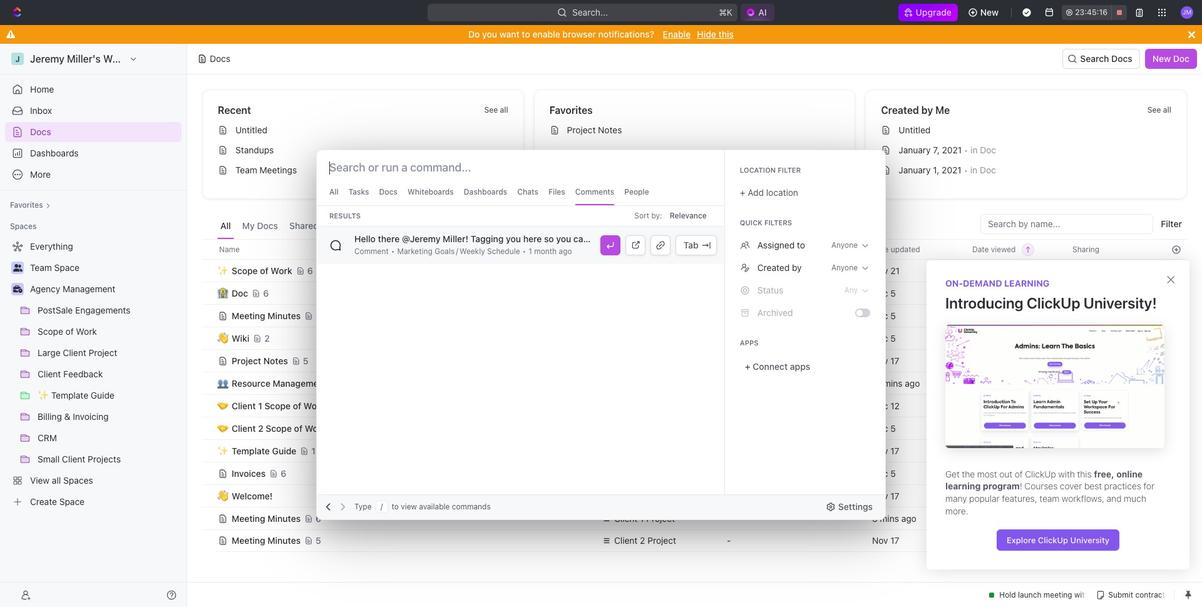 Task type: describe. For each thing, give the bounding box(es) containing it.
1 horizontal spatial /
[[456, 247, 459, 256]]

of up "client 2 scope of work docs"
[[293, 401, 301, 411]]

resource management
[[232, 378, 327, 389]]

1 horizontal spatial 12
[[891, 401, 900, 411]]

meeting for client 1 project
[[232, 513, 265, 524]]

upgrade link
[[899, 4, 958, 21]]

0 vertical spatial this
[[719, 29, 734, 39]]

by for created by me
[[922, 105, 934, 116]]

enable
[[533, 29, 561, 39]]

by for created by
[[793, 263, 802, 273]]

status
[[758, 285, 784, 296]]

1 vertical spatial 17 mins ago
[[973, 401, 1021, 411]]

in for january 1, 2021
[[971, 165, 978, 175]]

any
[[845, 286, 858, 295]]

settings button
[[821, 497, 881, 518]]

⌘k
[[720, 7, 733, 18]]

enable
[[663, 29, 691, 39]]

nov for template guide
[[873, 446, 889, 456]]

see all for created by me
[[1148, 105, 1172, 115]]

favorites button
[[5, 198, 56, 213]]

client 2 scope of work docs
[[232, 423, 350, 434]]

popular
[[970, 494, 1000, 504]]

upgrade
[[916, 7, 952, 18]]

16 mins ago for nov 17
[[973, 446, 1021, 456]]

row containing resource management
[[202, 372, 1188, 395]]

private
[[330, 221, 359, 231]]

get the most out of clickup with this
[[946, 469, 1095, 480]]

explore clickup university
[[1007, 536, 1110, 546]]

4
[[973, 491, 979, 502]]

all for created by me
[[1164, 105, 1172, 115]]

0 vertical spatial project notes
[[567, 125, 622, 135]]

docs up "client 2 scope of work docs"
[[328, 401, 349, 411]]

2 horizontal spatial management
[[647, 491, 700, 502]]

in for january 7, 2021
[[971, 145, 978, 155]]

marketing
[[397, 247, 433, 256]]

assigned for assigned
[[428, 221, 466, 231]]

1 vertical spatial archived
[[758, 308, 794, 318]]

- for agency management
[[727, 491, 731, 502]]

clickup.
[[738, 234, 773, 244]]

jkkwz image
[[740, 308, 750, 318]]

1 3 mins ago from the left
[[873, 513, 917, 524]]

of up !
[[1015, 469, 1024, 480]]

+ connect apps
[[745, 361, 811, 372]]

you up schedule
[[506, 234, 521, 244]]

row containing name
[[202, 239, 1188, 260]]

see for created by me
[[1148, 105, 1162, 115]]

4 mins ago
[[973, 491, 1017, 502]]

practices
[[1105, 481, 1142, 492]]

0 horizontal spatial /
[[381, 502, 383, 512]]

meeting minutes for client 2 project
[[232, 536, 301, 546]]

to left view
[[392, 502, 399, 512]]

welcome! button
[[218, 485, 587, 508]]

anyone
[[819, 234, 849, 244]]

client 1 project
[[615, 513, 675, 524]]

1 horizontal spatial 1
[[529, 247, 532, 256]]

+ add location
[[740, 187, 799, 198]]

clickup inside button
[[1039, 536, 1069, 546]]

3 nov 17 from the top
[[873, 491, 900, 502]]

1 horizontal spatial this
[[1078, 469, 1092, 480]]

workspace button
[[367, 214, 420, 239]]

location filter
[[740, 166, 801, 174]]

and
[[1107, 494, 1122, 504]]

+ for + add location
[[740, 187, 746, 198]]

assigned for assigned to
[[758, 240, 795, 251]]

tagging
[[471, 234, 504, 244]]

row containing project notes
[[202, 349, 1188, 374]]

university
[[1071, 536, 1110, 546]]

nov 17 for meeting minutes
[[873, 536, 900, 546]]

new doc button
[[1146, 49, 1198, 69]]

home
[[30, 84, 54, 95]]

see for recent
[[485, 105, 498, 115]]

row containing scope of work
[[202, 258, 1188, 283]]

january 1, 2021 • in doc
[[899, 165, 997, 175]]

row containing welcome!
[[202, 485, 1188, 508]]

schedule
[[487, 247, 520, 256]]

meetings
[[260, 165, 297, 175]]

name
[[219, 245, 240, 254]]

1 3 from the left
[[873, 513, 878, 524]]

2 for client 2 scope of work docs
[[258, 423, 264, 434]]

online
[[1117, 469, 1144, 480]]

january for january 1, 2021
[[899, 165, 931, 175]]

untitled link for recent
[[213, 120, 519, 140]]

1 horizontal spatial notes
[[598, 125, 622, 135]]

most
[[978, 469, 998, 480]]

my docs
[[242, 221, 278, 231]]

standups link
[[213, 140, 519, 160]]

docs down client 1 scope of work docs
[[329, 423, 350, 434]]

new for new doc
[[1153, 53, 1172, 64]]

0 vertical spatial all
[[330, 187, 339, 197]]

client 1 scope of work docs
[[232, 401, 349, 411]]

• for january 1, 2021
[[965, 165, 969, 175]]

yesterday
[[973, 333, 1013, 344]]

on
[[725, 234, 736, 244]]

project notes link
[[545, 120, 850, 140]]

demand
[[964, 278, 1003, 289]]

on-demand learning introducing clickup university!
[[946, 278, 1158, 312]]

hello there @jeremy miller! tagging you here so you can see how easy it is to collaborate on clickup. whenever anyone @mentions you about work, you'l…
[[355, 234, 996, 244]]

wiki
[[232, 333, 250, 344]]

to right want
[[522, 29, 531, 39]]

out
[[1000, 469, 1013, 480]]

0 vertical spatial work
[[271, 265, 292, 276]]

many
[[946, 494, 968, 504]]

clickup inside on-demand learning introducing clickup university!
[[1027, 294, 1081, 312]]

23:45:16
[[1076, 8, 1108, 17]]

see all button for recent
[[480, 103, 514, 118]]

notes inside row
[[264, 356, 288, 366]]

scope for 2
[[266, 423, 292, 434]]

dec for row containing client 2 scope of work docs
[[873, 423, 889, 434]]

type
[[355, 502, 372, 512]]

you right "do"
[[482, 29, 497, 39]]

1 vertical spatial clickup
[[1026, 469, 1057, 480]]

1 horizontal spatial dashboards
[[464, 187, 508, 197]]

work,
[[944, 234, 967, 244]]

dec for row containing wiki
[[873, 333, 889, 344]]

recent
[[218, 105, 251, 116]]

favorites inside button
[[10, 200, 43, 210]]

4 row from the top
[[202, 304, 1188, 329]]

work for 2
[[305, 423, 327, 434]]

of down client 1 scope of work docs
[[294, 423, 303, 434]]

private button
[[327, 214, 362, 239]]

6 for doc
[[263, 288, 269, 299]]

docs up the recent at the top of the page
[[210, 53, 231, 64]]

anyone for assigned to
[[832, 241, 858, 250]]

xqnvl image for created
[[740, 263, 750, 273]]

1 horizontal spatial favorites
[[550, 105, 593, 116]]

docs inside tab list
[[257, 221, 278, 231]]

there
[[378, 234, 400, 244]]

new for new
[[981, 7, 999, 18]]

1 minutes from the top
[[268, 310, 301, 321]]

dashboards inside sidebar navigation
[[30, 148, 79, 159]]

collaborate
[[677, 234, 723, 244]]

template guide
[[232, 446, 297, 456]]

row containing client 1 scope of work docs
[[202, 394, 1188, 419]]

university!
[[1084, 294, 1158, 312]]

date viewed
[[973, 245, 1016, 254]]

quick
[[740, 219, 763, 227]]

scope of work
[[232, 265, 292, 276]]

free,
[[1095, 469, 1115, 480]]

nov for meeting minutes
[[873, 536, 889, 546]]

nov 17 for template guide
[[873, 446, 900, 456]]

inbox link
[[5, 101, 182, 121]]

docs right tasks
[[379, 187, 398, 197]]

people
[[625, 187, 650, 197]]

see
[[591, 234, 606, 244]]

scope for 1
[[265, 401, 291, 411]]

me
[[936, 105, 951, 116]]

×
[[1167, 270, 1177, 288]]

dec for row containing client 1 scope of work docs
[[873, 401, 889, 411]]

2 3 mins ago from the left
[[973, 513, 1017, 524]]

business time image inside sidebar navigation
[[13, 286, 22, 293]]

management for agency management link
[[63, 284, 116, 294]]

to up created by
[[798, 240, 806, 251]]

minutes for client 2 project
[[268, 536, 301, 546]]

relevance
[[670, 211, 707, 221]]

16 mins ago for dec 5
[[973, 423, 1021, 434]]

sharing
[[1073, 245, 1100, 254]]

add
[[748, 187, 764, 198]]

18 mins ago
[[973, 378, 1021, 389]]

of down my docs button
[[260, 265, 269, 276]]

whiteboards
[[408, 187, 454, 197]]

created by me
[[882, 105, 951, 116]]

nov 21
[[873, 265, 900, 276]]

16 for 17
[[973, 446, 982, 456]]

to right is
[[666, 234, 674, 244]]

nov for scope of work
[[873, 265, 889, 276]]

all for recent
[[500, 105, 509, 115]]

updated
[[891, 245, 921, 254]]

1 vertical spatial business time image
[[603, 493, 611, 500]]

location
[[767, 187, 799, 198]]

do
[[469, 29, 480, 39]]

agency inside sidebar navigation
[[30, 284, 60, 294]]

tab list containing all
[[217, 214, 517, 239]]

anyone for created by
[[832, 263, 858, 273]]

2021 for january 7, 2021
[[943, 145, 962, 155]]

nov 17 for project notes
[[873, 356, 900, 366]]



Task type: vqa. For each thing, say whether or not it's contained in the screenshot.
TB inside the 'dropdown button'
no



Task type: locate. For each thing, give the bounding box(es) containing it.
3 down 'settings'
[[873, 513, 878, 524]]

2 vertical spatial 2
[[640, 536, 646, 546]]

table containing scope of work
[[202, 239, 1188, 554]]

2 date from the left
[[973, 245, 990, 254]]

dialog
[[927, 261, 1190, 570]]

nov 17 down 'settings'
[[873, 536, 900, 546]]

18
[[973, 378, 982, 389]]

0 horizontal spatial all
[[500, 105, 509, 115]]

client down resource
[[232, 401, 256, 411]]

• down january 7, 2021 • in doc
[[965, 165, 969, 175]]

archived button
[[474, 214, 517, 239]]

2 16 from the top
[[973, 446, 982, 456]]

1 vertical spatial 12
[[312, 446, 321, 456]]

/ right goals
[[456, 247, 459, 256]]

doc
[[1174, 53, 1190, 64], [981, 145, 997, 155], [980, 165, 997, 175], [232, 288, 248, 299]]

1 for client 1 scope of work docs
[[258, 401, 262, 411]]

2 meeting from the top
[[232, 513, 265, 524]]

0 horizontal spatial agency management
[[30, 284, 116, 294]]

date for date viewed
[[973, 245, 990, 254]]

7 row from the top
[[202, 372, 1188, 395]]

0 vertical spatial 16
[[973, 423, 982, 434]]

12 row from the top
[[202, 485, 1188, 508]]

0 horizontal spatial date
[[873, 245, 889, 254]]

notes
[[598, 125, 622, 135], [264, 356, 288, 366]]

3 - from the top
[[727, 536, 731, 546]]

here
[[524, 234, 542, 244]]

by:
[[652, 211, 663, 221]]

spaces
[[10, 222, 37, 231]]

client 2 scope of work docs button
[[218, 416, 587, 441]]

1 january from the top
[[899, 145, 931, 155]]

row containing invoices
[[202, 461, 1188, 486]]

management inside agency management link
[[63, 284, 116, 294]]

january
[[899, 145, 931, 155], [899, 165, 931, 175]]

16 up 15
[[973, 446, 982, 456]]

9 row from the top
[[202, 416, 1188, 441]]

hello
[[355, 234, 376, 244]]

how
[[608, 234, 625, 244]]

template
[[232, 446, 270, 456]]

see all button for created by me
[[1143, 103, 1177, 118]]

nov down dec 12
[[873, 446, 889, 456]]

untitled for created by me
[[899, 125, 931, 135]]

0 vertical spatial 17 mins ago
[[873, 378, 921, 389]]

1 vertical spatial 2021
[[942, 165, 962, 175]]

docs
[[210, 53, 231, 64], [1112, 53, 1133, 64], [30, 127, 51, 137], [379, 187, 398, 197], [257, 221, 278, 231], [328, 401, 349, 411], [329, 423, 350, 434]]

1 - from the top
[[727, 491, 731, 502]]

work up "client 2 scope of work docs"
[[304, 401, 325, 411]]

business time image
[[13, 286, 22, 293], [603, 493, 611, 500]]

0 vertical spatial notes
[[598, 125, 622, 135]]

2 vertical spatial minutes
[[268, 536, 301, 546]]

6 row from the top
[[202, 349, 1188, 374]]

on-
[[946, 278, 964, 289]]

3 mins ago down 'settings'
[[873, 513, 917, 524]]

2 16 mins ago from the top
[[973, 446, 1021, 456]]

•
[[965, 145, 969, 155], [965, 165, 969, 175]]

17 mins ago down 18 mins ago
[[973, 401, 1021, 411]]

3 row from the top
[[202, 281, 1188, 306]]

location up add
[[740, 166, 776, 174]]

1 vertical spatial this
[[1078, 469, 1092, 480]]

cover
[[1061, 481, 1083, 492]]

browser
[[563, 29, 596, 39]]

scope
[[232, 265, 258, 276], [265, 401, 291, 411], [266, 423, 292, 434]]

1 nov from the top
[[873, 265, 889, 276]]

client for client 1 scope of work docs
[[232, 401, 256, 411]]

dec for row containing invoices
[[873, 468, 889, 479]]

you right 'so'
[[557, 234, 572, 244]]

2 vertical spatial scope
[[266, 423, 292, 434]]

row containing doc
[[202, 281, 1188, 306]]

0 vertical spatial scope
[[232, 265, 258, 276]]

5 row from the top
[[202, 326, 1188, 351]]

2 vertical spatial 1
[[640, 513, 644, 524]]

all left my
[[221, 221, 231, 231]]

0 horizontal spatial see all
[[485, 105, 509, 115]]

guide
[[272, 446, 297, 456]]

1 vertical spatial 2
[[258, 423, 264, 434]]

0 vertical spatial 2021
[[943, 145, 962, 155]]

scope down name on the top left
[[232, 265, 258, 276]]

• up january 1, 2021 • in doc
[[965, 145, 969, 155]]

xqnvl image
[[740, 241, 750, 251], [740, 263, 750, 273], [740, 286, 750, 296]]

0 vertical spatial xqnvl image
[[740, 241, 750, 251]]

sidebar navigation
[[0, 44, 187, 608]]

xqnvl image right on
[[740, 241, 750, 251]]

1 horizontal spatial 2
[[265, 333, 270, 344]]

1 see all from the left
[[485, 105, 509, 115]]

xqnvl image down "tags"
[[740, 263, 750, 273]]

3 mins ago down popular
[[973, 513, 1017, 524]]

for
[[1144, 481, 1155, 492]]

0 vertical spatial january
[[899, 145, 931, 155]]

program
[[984, 481, 1020, 492]]

untitled link
[[213, 120, 519, 140], [877, 120, 1182, 140]]

client down client 1 project
[[615, 536, 638, 546]]

0 horizontal spatial 12
[[312, 446, 321, 456]]

created by
[[758, 263, 802, 273]]

month
[[535, 247, 557, 256]]

quick filters
[[740, 219, 793, 227]]

10 row from the top
[[202, 439, 1188, 464]]

0 vertical spatial meeting minutes
[[232, 310, 301, 321]]

1 vertical spatial all
[[221, 221, 231, 231]]

new right 'search docs'
[[1153, 53, 1172, 64]]

2 xqnvl image from the top
[[740, 263, 750, 273]]

features,
[[1003, 494, 1038, 504]]

1 see all button from the left
[[480, 103, 514, 118]]

doc inside button
[[1174, 53, 1190, 64]]

2 vertical spatial -
[[727, 536, 731, 546]]

1 month ago
[[529, 247, 572, 256]]

0 vertical spatial dashboards
[[30, 148, 79, 159]]

@mentions
[[851, 234, 898, 244]]

1 vertical spatial favorites
[[10, 200, 43, 210]]

1 vertical spatial -
[[727, 513, 731, 524]]

invoices
[[232, 468, 266, 479]]

work down client 1 scope of work docs
[[305, 423, 327, 434]]

nov up dec 12
[[873, 356, 889, 366]]

1 xqnvl image from the top
[[740, 241, 750, 251]]

introducing
[[946, 294, 1024, 312]]

1 vertical spatial work
[[304, 401, 325, 411]]

15
[[973, 468, 982, 479]]

nov 17 down dec 12
[[873, 446, 900, 456]]

0 horizontal spatial this
[[719, 29, 734, 39]]

mins
[[884, 378, 903, 389], [985, 378, 1004, 389], [984, 401, 1003, 411], [985, 423, 1004, 434], [985, 446, 1004, 456], [985, 468, 1004, 479], [981, 491, 1000, 502], [881, 513, 900, 524], [981, 513, 1000, 524]]

explore clickup university button
[[997, 530, 1120, 551]]

2 nov from the top
[[873, 356, 889, 366]]

17
[[891, 356, 900, 366], [873, 378, 882, 389], [973, 401, 982, 411], [891, 446, 900, 456], [891, 491, 900, 502], [891, 536, 900, 546]]

1 down resource
[[258, 401, 262, 411]]

nov down 'settings'
[[873, 536, 889, 546]]

project notes inside row
[[232, 356, 288, 366]]

1 horizontal spatial untitled link
[[877, 120, 1182, 140]]

management
[[63, 284, 116, 294], [273, 378, 327, 389], [647, 491, 700, 502]]

you up the updated
[[900, 234, 915, 244]]

17 mins ago up dec 12
[[873, 378, 921, 389]]

see
[[485, 105, 498, 115], [1148, 105, 1162, 115]]

1 meeting from the top
[[232, 310, 265, 321]]

2021 for january 1, 2021
[[942, 165, 962, 175]]

archived up the tagging at the top
[[477, 221, 514, 231]]

16
[[973, 423, 982, 434], [973, 446, 982, 456]]

is
[[657, 234, 664, 244]]

1 horizontal spatial agency
[[615, 491, 645, 502]]

1 vertical spatial dashboards
[[464, 187, 508, 197]]

0 horizontal spatial new
[[981, 7, 999, 18]]

dashboards link
[[5, 143, 182, 164]]

new inside button
[[981, 7, 999, 18]]

1 up 'client 2 project'
[[640, 513, 644, 524]]

0 horizontal spatial 3 mins ago
[[873, 513, 917, 524]]

in up january 1, 2021 • in doc
[[971, 145, 978, 155]]

management inside resource management button
[[273, 378, 327, 389]]

1 horizontal spatial management
[[273, 378, 327, 389]]

client up template at the bottom left
[[232, 423, 256, 434]]

nov 17 up dec 12
[[873, 356, 900, 366]]

1 for client 1 project
[[640, 513, 644, 524]]

1 horizontal spatial agency management
[[615, 491, 700, 502]]

2 up "template guide"
[[258, 423, 264, 434]]

6 for scope of work
[[307, 265, 313, 276]]

2 inside button
[[258, 423, 264, 434]]

this right hide
[[719, 29, 734, 39]]

clickup down "learning"
[[1027, 294, 1081, 312]]

3
[[873, 513, 878, 524], [973, 513, 978, 524]]

2 nov 17 from the top
[[873, 446, 900, 456]]

scope down resource management
[[265, 401, 291, 411]]

this up best
[[1078, 469, 1092, 480]]

2 vertical spatial xqnvl image
[[740, 286, 750, 296]]

15 mins ago
[[973, 468, 1021, 479]]

3 right "more."
[[973, 513, 978, 524]]

1 horizontal spatial new
[[1153, 53, 1172, 64]]

project notes
[[567, 125, 622, 135], [232, 356, 288, 366]]

1 horizontal spatial by
[[922, 105, 934, 116]]

Search by name... text field
[[989, 215, 1147, 234]]

1 vertical spatial agency
[[615, 491, 645, 502]]

minutes for client 1 project
[[268, 513, 301, 524]]

nov left 21
[[873, 265, 889, 276]]

1 vertical spatial project notes
[[232, 356, 288, 366]]

2 down client 1 project
[[640, 536, 646, 546]]

client for client 2 project
[[615, 536, 638, 546]]

cell
[[202, 259, 216, 282], [595, 259, 720, 282], [965, 259, 1066, 282], [1066, 259, 1166, 282], [202, 282, 216, 304], [595, 282, 720, 304], [202, 304, 216, 327], [595, 304, 720, 327], [202, 327, 216, 350], [595, 327, 720, 350], [202, 350, 216, 372], [595, 350, 720, 372], [965, 350, 1066, 372], [202, 372, 216, 395], [595, 372, 720, 395], [202, 395, 216, 417], [595, 395, 720, 417], [202, 417, 216, 440], [595, 417, 720, 440], [202, 440, 216, 462], [595, 440, 720, 462], [202, 462, 216, 485], [595, 462, 720, 485], [1166, 462, 1188, 485], [202, 485, 216, 507], [1166, 485, 1188, 507], [202, 507, 216, 530], [1166, 507, 1188, 530], [202, 530, 216, 553], [965, 530, 1066, 553], [1166, 530, 1188, 553]]

shared
[[290, 221, 319, 231]]

1 vertical spatial by
[[793, 263, 802, 273]]

3 minutes from the top
[[268, 536, 301, 546]]

dashboards down 'docs' link
[[30, 148, 79, 159]]

1 horizontal spatial location
[[740, 166, 776, 174]]

0 vertical spatial meeting
[[232, 310, 265, 321]]

6 for invoices
[[281, 468, 286, 479]]

1 16 mins ago from the top
[[973, 423, 1021, 434]]

1 horizontal spatial project notes
[[567, 125, 622, 135]]

explore
[[1007, 536, 1037, 546]]

location for location filter
[[740, 166, 776, 174]]

2 2021 from the top
[[942, 165, 962, 175]]

untitled up standups
[[236, 125, 268, 135]]

2 anyone from the top
[[832, 263, 858, 273]]

3 mins ago
[[873, 513, 917, 524], [973, 513, 1017, 524]]

2 for client 2 project
[[640, 536, 646, 546]]

filters
[[765, 219, 793, 227]]

see all button
[[480, 103, 514, 118], [1143, 103, 1177, 118]]

created left me
[[882, 105, 920, 116]]

0 vertical spatial 12
[[891, 401, 900, 411]]

dialog containing ×
[[927, 261, 1190, 570]]

dec for row containing doc
[[873, 288, 889, 299]]

1 date from the left
[[873, 245, 889, 254]]

agency management
[[30, 284, 116, 294], [615, 491, 700, 502]]

0 vertical spatial assigned
[[428, 221, 466, 231]]

0 horizontal spatial 1
[[258, 401, 262, 411]]

0 horizontal spatial untitled
[[236, 125, 268, 135]]

home link
[[5, 80, 182, 100]]

created up "status"
[[758, 263, 790, 273]]

row
[[202, 239, 1188, 260], [202, 258, 1188, 283], [202, 281, 1188, 306], [202, 304, 1188, 329], [202, 326, 1188, 351], [202, 349, 1188, 374], [202, 372, 1188, 395], [202, 394, 1188, 419], [202, 416, 1188, 441], [202, 439, 1188, 464], [202, 461, 1188, 486], [202, 485, 1188, 508], [202, 507, 1188, 532], [202, 529, 1188, 554]]

1 down here
[[529, 247, 532, 256]]

1 horizontal spatial all
[[330, 187, 339, 197]]

1 vertical spatial meeting
[[232, 513, 265, 524]]

0 horizontal spatial assigned
[[428, 221, 466, 231]]

xqnvl image up jkkwz icon
[[740, 286, 750, 296]]

project notes up comments
[[567, 125, 622, 135]]

13 row from the top
[[202, 507, 1188, 532]]

resource management button
[[218, 372, 587, 395]]

2 vertical spatial meeting minutes
[[232, 536, 301, 546]]

date down you'l…
[[973, 245, 990, 254]]

0 horizontal spatial by
[[793, 263, 802, 273]]

3 xqnvl image from the top
[[740, 286, 750, 296]]

dashboards up archived button
[[464, 187, 508, 197]]

2 january from the top
[[899, 165, 931, 175]]

1 vertical spatial january
[[899, 165, 931, 175]]

0 horizontal spatial 17 mins ago
[[873, 378, 921, 389]]

anyone
[[832, 241, 858, 250], [832, 263, 858, 273]]

1 anyone from the top
[[832, 241, 858, 250]]

meeting
[[232, 310, 265, 321], [232, 513, 265, 524], [232, 536, 265, 546]]

2 vertical spatial clickup
[[1039, 536, 1069, 546]]

archived down "status"
[[758, 308, 794, 318]]

2021 right 7,
[[943, 145, 962, 155]]

2 3 from the left
[[973, 513, 978, 524]]

nov 17 up 'settings'
[[873, 491, 900, 502]]

0 vertical spatial /
[[456, 247, 459, 256]]

to
[[522, 29, 531, 39], [666, 234, 674, 244], [798, 240, 806, 251], [392, 502, 399, 512]]

4 nov from the top
[[873, 491, 889, 502]]

0 vertical spatial favorites
[[550, 105, 593, 116]]

1 meeting minutes from the top
[[232, 310, 301, 321]]

search docs
[[1081, 53, 1133, 64]]

3 nov from the top
[[873, 446, 889, 456]]

-
[[727, 491, 731, 502], [727, 513, 731, 524], [727, 536, 731, 546]]

1 untitled link from the left
[[213, 120, 519, 140]]

0 vertical spatial management
[[63, 284, 116, 294]]

apps
[[791, 361, 811, 372]]

1 vertical spatial +
[[745, 361, 751, 372]]

1 inside button
[[258, 401, 262, 411]]

1 vertical spatial location
[[602, 245, 632, 254]]

meeting minutes for client 1 project
[[232, 513, 301, 524]]

untitled for recent
[[236, 125, 268, 135]]

2 meeting minutes from the top
[[232, 513, 301, 524]]

3 meeting from the top
[[232, 536, 265, 546]]

8 row from the top
[[202, 394, 1188, 419]]

can
[[574, 234, 589, 244]]

docs inside sidebar navigation
[[30, 127, 51, 137]]

date inside date updated button
[[873, 245, 889, 254]]

docs right my
[[257, 221, 278, 231]]

client for client 1 project
[[615, 513, 638, 524]]

2 vertical spatial meeting
[[232, 536, 265, 546]]

see all for recent
[[485, 105, 509, 115]]

client for client 2 scope of work docs
[[232, 423, 256, 434]]

dec for 11th row from the bottom
[[873, 310, 889, 321]]

2 untitled from the left
[[899, 125, 931, 135]]

management for resource management button
[[273, 378, 327, 389]]

clickup right explore
[[1039, 536, 1069, 546]]

- for client 2 project
[[727, 536, 731, 546]]

1 horizontal spatial date
[[973, 245, 990, 254]]

2 see all from the left
[[1148, 105, 1172, 115]]

0 horizontal spatial management
[[63, 284, 116, 294]]

0 horizontal spatial archived
[[477, 221, 514, 231]]

xqnvl image for assigned
[[740, 241, 750, 251]]

• inside january 7, 2021 • in doc
[[965, 145, 969, 155]]

assigned inside assigned button
[[428, 221, 466, 231]]

14 row from the top
[[202, 529, 1188, 554]]

workspace
[[370, 221, 417, 231]]

date for date updated
[[873, 245, 889, 254]]

0 horizontal spatial project notes
[[232, 356, 288, 366]]

2 see all button from the left
[[1143, 103, 1177, 118]]

january for january 7, 2021
[[899, 145, 931, 155]]

hide
[[697, 29, 717, 39]]

2 minutes from the top
[[268, 513, 301, 524]]

1 vertical spatial xqnvl image
[[740, 263, 750, 273]]

date down '@mentions'
[[873, 245, 889, 254]]

+ left add
[[740, 187, 746, 198]]

row containing wiki
[[202, 326, 1188, 351]]

1 see from the left
[[485, 105, 498, 115]]

+ left connect
[[745, 361, 751, 372]]

dec 5
[[873, 288, 896, 299], [973, 288, 997, 299], [873, 310, 896, 321], [973, 310, 997, 321], [873, 333, 896, 344], [873, 423, 896, 434], [873, 468, 896, 479]]

16 mins ago down 18 mins ago
[[973, 423, 1021, 434]]

5 nov from the top
[[873, 536, 889, 546]]

new inside button
[[1153, 53, 1172, 64]]

4 nov 17 from the top
[[873, 536, 900, 546]]

by down assigned to
[[793, 263, 802, 273]]

11 row from the top
[[202, 461, 1188, 486]]

agency management link
[[30, 279, 179, 299]]

client up 'client 2 project'
[[615, 513, 638, 524]]

weekly
[[460, 247, 485, 256]]

in
[[971, 145, 978, 155], [971, 165, 978, 175]]

dec 12
[[873, 401, 900, 411]]

this
[[719, 29, 734, 39], [1078, 469, 1092, 480]]

1 vertical spatial anyone
[[832, 263, 858, 273]]

• inside january 1, 2021 • in doc
[[965, 165, 969, 175]]

january 7, 2021 • in doc
[[899, 145, 997, 155]]

by left me
[[922, 105, 934, 116]]

scope up guide
[[266, 423, 292, 434]]

16 mins ago up 15 mins ago
[[973, 446, 1021, 456]]

work for 1
[[304, 401, 325, 411]]

3 meeting minutes from the top
[[232, 536, 301, 546]]

• for january 7, 2021
[[965, 145, 969, 155]]

row containing template guide
[[202, 439, 1188, 464]]

assigned up miller! at the top left of page
[[428, 221, 466, 231]]

meeting for client 2 project
[[232, 536, 265, 546]]

+ for + connect apps
[[745, 361, 751, 372]]

2 row from the top
[[202, 258, 1188, 283]]

resource
[[232, 378, 271, 389]]

1 horizontal spatial business time image
[[603, 493, 611, 500]]

2 horizontal spatial 1
[[640, 513, 644, 524]]

location down how
[[602, 245, 632, 254]]

date inside button
[[973, 245, 990, 254]]

Search or run a command… text field
[[330, 160, 484, 175]]

1 row from the top
[[202, 239, 1188, 260]]

comments
[[576, 187, 615, 197]]

1 2021 from the top
[[943, 145, 962, 155]]

untitled link for created by me
[[877, 120, 1182, 140]]

0 horizontal spatial untitled link
[[213, 120, 519, 140]]

0 horizontal spatial 2
[[258, 423, 264, 434]]

work
[[271, 265, 292, 276], [304, 401, 325, 411], [305, 423, 327, 434]]

assigned down filters at the top right of the page
[[758, 240, 795, 251]]

in down january 7, 2021 • in doc
[[971, 165, 978, 175]]

column header inside table
[[202, 239, 216, 260]]

untitled down created by me
[[899, 125, 931, 135]]

0 vertical spatial agency
[[30, 284, 60, 294]]

2 untitled link from the left
[[877, 120, 1182, 140]]

2 right wiki
[[265, 333, 270, 344]]

1 untitled from the left
[[236, 125, 268, 135]]

want
[[500, 29, 520, 39]]

- for client 1 project
[[727, 513, 731, 524]]

1 vertical spatial 16
[[973, 446, 982, 456]]

agency management inside agency management link
[[30, 284, 116, 294]]

1 vertical spatial meeting minutes
[[232, 513, 301, 524]]

1 nov 17 from the top
[[873, 356, 900, 366]]

1 vertical spatial 1
[[258, 401, 262, 411]]

1 vertical spatial agency management
[[615, 491, 700, 502]]

2 see from the left
[[1148, 105, 1162, 115]]

0 vertical spatial +
[[740, 187, 746, 198]]

column header
[[202, 239, 216, 260]]

0 vertical spatial minutes
[[268, 310, 301, 321]]

new right upgrade
[[981, 7, 999, 18]]

all
[[500, 105, 509, 115], [1164, 105, 1172, 115]]

apps
[[740, 339, 759, 347]]

dec
[[873, 288, 889, 299], [973, 288, 989, 299], [873, 310, 889, 321], [973, 310, 989, 321], [873, 333, 889, 344], [873, 401, 889, 411], [873, 423, 889, 434], [873, 468, 889, 479]]

easy
[[627, 234, 647, 244]]

marketing goals / weekly schedule
[[397, 247, 520, 256]]

6 for meeting minutes
[[316, 513, 322, 524]]

tab list
[[217, 214, 517, 239]]

/ right type
[[381, 502, 383, 512]]

created for created by me
[[882, 105, 920, 116]]

inbox
[[30, 105, 52, 116]]

1 horizontal spatial see all button
[[1143, 103, 1177, 118]]

1 vertical spatial new
[[1153, 53, 1172, 64]]

2021 right 1,
[[942, 165, 962, 175]]

1 16 from the top
[[973, 423, 982, 434]]

search...
[[573, 7, 609, 18]]

0 horizontal spatial favorites
[[10, 200, 43, 210]]

january left 7,
[[899, 145, 931, 155]]

clickup up courses
[[1026, 469, 1057, 480]]

created for created by
[[758, 263, 790, 273]]

0 vertical spatial location
[[740, 166, 776, 174]]

all left tasks
[[330, 187, 339, 197]]

2 all from the left
[[1164, 105, 1172, 115]]

2 vertical spatial management
[[647, 491, 700, 502]]

location for location
[[602, 245, 632, 254]]

nov for project notes
[[873, 356, 889, 366]]

0 vertical spatial •
[[965, 145, 969, 155]]

the
[[963, 469, 976, 480]]

workflows,
[[1063, 494, 1105, 504]]

sort by:
[[635, 211, 663, 221]]

1 vertical spatial in
[[971, 165, 978, 175]]

16 for 5
[[973, 423, 982, 434]]

courses
[[1025, 481, 1058, 492]]

1 vertical spatial 16 mins ago
[[973, 446, 1021, 456]]

16 down 18
[[973, 423, 982, 434]]

2 - from the top
[[727, 513, 731, 524]]

1 all from the left
[[500, 105, 509, 115]]

archived inside button
[[477, 221, 514, 231]]

23:45:16 button
[[1063, 5, 1128, 20]]

docs down inbox
[[30, 127, 51, 137]]

table
[[202, 239, 1188, 554]]

about
[[917, 234, 941, 244]]

+
[[740, 187, 746, 198], [745, 361, 751, 372]]

0 vertical spatial clickup
[[1027, 294, 1081, 312]]

docs link
[[5, 122, 182, 142]]

all inside button
[[221, 221, 231, 231]]

row containing client 2 scope of work docs
[[202, 416, 1188, 441]]

work down my docs button
[[271, 265, 292, 276]]

project notes up resource
[[232, 356, 288, 366]]

agency inside table
[[615, 491, 645, 502]]

docs right search
[[1112, 53, 1133, 64]]

january left 1,
[[899, 165, 931, 175]]

1 vertical spatial /
[[381, 502, 383, 512]]

2021
[[943, 145, 962, 155], [942, 165, 962, 175]]

nov up 'settings'
[[873, 491, 889, 502]]

6
[[307, 265, 313, 276], [263, 288, 269, 299], [281, 468, 286, 479], [316, 513, 322, 524]]



